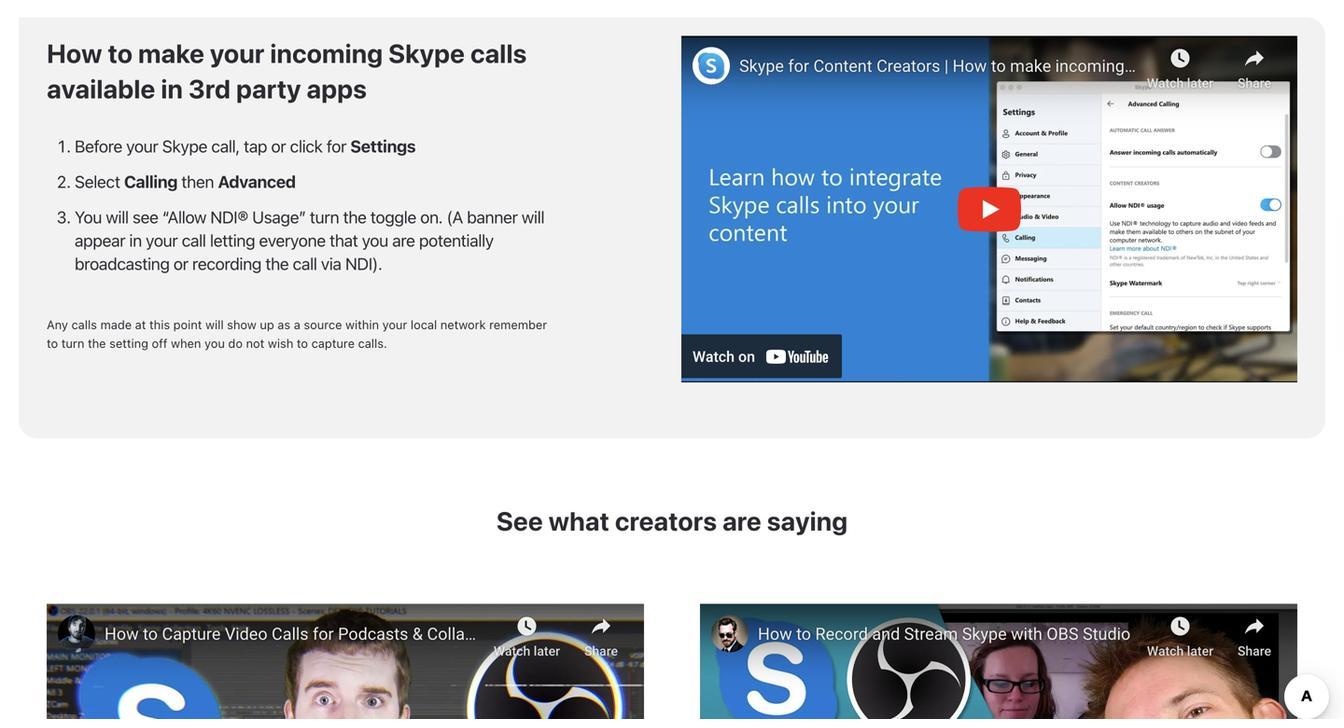Task type: locate. For each thing, give the bounding box(es) containing it.
your
[[210, 38, 265, 69], [126, 136, 158, 156], [146, 231, 178, 251], [382, 318, 407, 332]]

call,
[[211, 136, 240, 156]]

0 vertical spatial are
[[392, 231, 415, 251]]

1 horizontal spatial skype
[[388, 38, 465, 69]]

0 vertical spatial skype
[[388, 38, 465, 69]]

will right banner on the top of the page
[[522, 207, 545, 227]]

1 vertical spatial in
[[129, 231, 142, 251]]

skype
[[388, 38, 465, 69], [162, 136, 207, 156]]

1 horizontal spatial to
[[108, 38, 133, 69]]

turn down 'any'
[[61, 337, 84, 351]]

a
[[294, 318, 300, 332]]

0 horizontal spatial or
[[174, 254, 188, 274]]

or inside you will see "allow ndi® usage" turn the toggle on. (a banner will appear in your call letting everyone that you are potentially broadcasting or recording the call via ndi).
[[174, 254, 188, 274]]

tap
[[244, 136, 267, 156]]

select calling then advanced
[[75, 172, 296, 192]]

turn up that
[[310, 207, 339, 227]]

made
[[100, 318, 132, 332]]

1 vertical spatial calls
[[71, 318, 97, 332]]

0 vertical spatial the
[[343, 207, 367, 227]]

1 vertical spatial are
[[723, 506, 762, 537]]

in
[[161, 73, 183, 104], [129, 231, 142, 251]]

potentially
[[419, 231, 494, 251]]

your down see
[[146, 231, 178, 251]]

are down toggle at the top left of the page
[[392, 231, 415, 251]]

are
[[392, 231, 415, 251], [723, 506, 762, 537]]

call left via
[[293, 254, 317, 274]]

up
[[260, 318, 274, 332]]

1 horizontal spatial in
[[161, 73, 183, 104]]

ndi).
[[345, 254, 382, 274]]

your left the local
[[382, 318, 407, 332]]

will left see
[[106, 207, 129, 227]]

2 vertical spatial the
[[88, 337, 106, 351]]

that
[[330, 231, 358, 251]]

1 vertical spatial skype
[[162, 136, 207, 156]]

the down made
[[88, 337, 106, 351]]

skype inside how to make your incoming skype calls available in 3rd party apps
[[388, 38, 465, 69]]

the down everyone
[[265, 254, 289, 274]]

you up ndi).
[[362, 231, 388, 251]]

0 horizontal spatial are
[[392, 231, 415, 251]]

calls inside the any calls made at this point will show up as a source within your local network remember to turn the setting off when you do not wish to capture calls.
[[71, 318, 97, 332]]

0 horizontal spatial the
[[88, 337, 106, 351]]

0 vertical spatial in
[[161, 73, 183, 104]]

0 vertical spatial call
[[182, 231, 206, 251]]

0 horizontal spatial skype
[[162, 136, 207, 156]]

the inside the any calls made at this point will show up as a source within your local network remember to turn the setting off when you do not wish to capture calls.
[[88, 337, 106, 351]]

1 horizontal spatial you
[[362, 231, 388, 251]]

0 vertical spatial you
[[362, 231, 388, 251]]

0 vertical spatial turn
[[310, 207, 339, 227]]

when
[[171, 337, 201, 351]]

select
[[75, 172, 120, 192]]

1 horizontal spatial will
[[205, 318, 224, 332]]

see
[[496, 506, 543, 537]]

you
[[362, 231, 388, 251], [204, 337, 225, 351]]

1 vertical spatial you
[[204, 337, 225, 351]]

(a
[[447, 207, 463, 227]]

3rd
[[188, 73, 231, 104]]

your inside the any calls made at this point will show up as a source within your local network remember to turn the setting off when you do not wish to capture calls.
[[382, 318, 407, 332]]

call down "allow
[[182, 231, 206, 251]]

0 horizontal spatial to
[[47, 337, 58, 351]]

you left do
[[204, 337, 225, 351]]

ndi®
[[210, 207, 248, 227]]

1 horizontal spatial call
[[293, 254, 317, 274]]

your inside you will see "allow ndi® usage" turn the toggle on. (a banner will appear in your call letting everyone that you are potentially broadcasting or recording the call via ndi).
[[146, 231, 178, 251]]

advanced
[[218, 172, 296, 192]]

how to make your incoming skype calls available in 3rd party apps
[[47, 38, 527, 104]]

usage"
[[252, 207, 306, 227]]

1 horizontal spatial calls
[[470, 38, 527, 69]]

0 horizontal spatial turn
[[61, 337, 84, 351]]

via
[[321, 254, 341, 274]]

in down make
[[161, 73, 183, 104]]

or
[[271, 136, 286, 156], [174, 254, 188, 274]]

will
[[106, 207, 129, 227], [522, 207, 545, 227], [205, 318, 224, 332]]

are inside you will see "allow ndi® usage" turn the toggle on. (a banner will appear in your call letting everyone that you are potentially broadcasting or recording the call via ndi).
[[392, 231, 415, 251]]

the up that
[[343, 207, 367, 227]]

1 horizontal spatial turn
[[310, 207, 339, 227]]

or left recording
[[174, 254, 188, 274]]

or right tap
[[271, 136, 286, 156]]

capture
[[311, 337, 355, 351]]

0 horizontal spatial you
[[204, 337, 225, 351]]

call
[[182, 231, 206, 251], [293, 254, 317, 274]]

2 horizontal spatial the
[[343, 207, 367, 227]]

within
[[345, 318, 379, 332]]

available
[[47, 73, 155, 104]]

what
[[549, 506, 610, 537]]

will right point
[[205, 318, 224, 332]]

saying
[[767, 506, 848, 537]]

to up available
[[108, 38, 133, 69]]

1 horizontal spatial or
[[271, 136, 286, 156]]

to
[[108, 38, 133, 69], [47, 337, 58, 351], [297, 337, 308, 351]]

the
[[343, 207, 367, 227], [265, 254, 289, 274], [88, 337, 106, 351]]

everyone
[[259, 231, 326, 251]]

in down see
[[129, 231, 142, 251]]

incoming
[[270, 38, 383, 69]]

0 horizontal spatial calls
[[71, 318, 97, 332]]

0 horizontal spatial in
[[129, 231, 142, 251]]

are left the saying
[[723, 506, 762, 537]]

1 vertical spatial or
[[174, 254, 188, 274]]

before
[[75, 136, 122, 156]]

1 vertical spatial call
[[293, 254, 317, 274]]

settings
[[350, 136, 416, 156]]

2 horizontal spatial will
[[522, 207, 545, 227]]

click
[[290, 136, 323, 156]]

before your skype call, tap or click for settings
[[75, 136, 416, 156]]

calls
[[470, 38, 527, 69], [71, 318, 97, 332]]

0 vertical spatial calls
[[470, 38, 527, 69]]

to down 'any'
[[47, 337, 58, 351]]

network
[[440, 318, 486, 332]]

1 vertical spatial turn
[[61, 337, 84, 351]]

turn
[[310, 207, 339, 227], [61, 337, 84, 351]]

to down a
[[297, 337, 308, 351]]

at
[[135, 318, 146, 332]]

see what creators are saying
[[496, 506, 848, 537]]

1 horizontal spatial the
[[265, 254, 289, 274]]

toggle
[[370, 207, 416, 227]]

your up 3rd
[[210, 38, 265, 69]]

2 horizontal spatial to
[[297, 337, 308, 351]]

party
[[236, 73, 301, 104]]

0 vertical spatial or
[[271, 136, 286, 156]]

broadcasting
[[75, 254, 170, 274]]



Task type: describe. For each thing, give the bounding box(es) containing it.
in inside how to make your incoming skype calls available in 3rd party apps
[[161, 73, 183, 104]]

source
[[304, 318, 342, 332]]

off
[[152, 337, 168, 351]]

any calls made at this point will show up as a source within your local network remember to turn the setting off when you do not wish to capture calls.
[[47, 318, 547, 351]]

show
[[227, 318, 257, 332]]

setting
[[109, 337, 148, 351]]

as
[[278, 318, 290, 332]]

in inside you will see "allow ndi® usage" turn the toggle on. (a banner will appear in your call letting everyone that you are potentially broadcasting or recording the call via ndi).
[[129, 231, 142, 251]]

on.
[[420, 207, 443, 227]]

calls inside how to make your incoming skype calls available in 3rd party apps
[[470, 38, 527, 69]]

0 horizontal spatial call
[[182, 231, 206, 251]]

1 vertical spatial the
[[265, 254, 289, 274]]

wish
[[268, 337, 293, 351]]

letting
[[210, 231, 255, 251]]

point
[[173, 318, 202, 332]]

you inside the any calls made at this point will show up as a source within your local network remember to turn the setting off when you do not wish to capture calls.
[[204, 337, 225, 351]]

any
[[47, 318, 68, 332]]

will inside the any calls made at this point will show up as a source within your local network remember to turn the setting off when you do not wish to capture calls.
[[205, 318, 224, 332]]

"allow
[[162, 207, 206, 227]]

calls.
[[358, 337, 387, 351]]

recording
[[192, 254, 261, 274]]

your up the calling
[[126, 136, 158, 156]]

apps
[[307, 73, 367, 104]]

you inside you will see "allow ndi® usage" turn the toggle on. (a banner will appear in your call letting everyone that you are potentially broadcasting or recording the call via ndi).
[[362, 231, 388, 251]]

not
[[246, 337, 264, 351]]

you will see "allow ndi® usage" turn the toggle on. (a banner will appear in your call letting everyone that you are potentially broadcasting or recording the call via ndi).
[[75, 207, 545, 274]]

creators
[[615, 506, 717, 537]]

this
[[149, 318, 170, 332]]

make
[[138, 38, 204, 69]]

calling
[[124, 172, 178, 192]]

for
[[327, 136, 346, 156]]

0 horizontal spatial will
[[106, 207, 129, 227]]

how
[[47, 38, 102, 69]]

to inside how to make your incoming skype calls available in 3rd party apps
[[108, 38, 133, 69]]

remember
[[489, 318, 547, 332]]

turn inside you will see "allow ndi® usage" turn the toggle on. (a banner will appear in your call letting everyone that you are potentially broadcasting or recording the call via ndi).
[[310, 207, 339, 227]]

you
[[75, 207, 102, 227]]

local
[[411, 318, 437, 332]]

see
[[133, 207, 158, 227]]

appear
[[75, 231, 125, 251]]

do
[[228, 337, 243, 351]]

turn inside the any calls made at this point will show up as a source within your local network remember to turn the setting off when you do not wish to capture calls.
[[61, 337, 84, 351]]

your inside how to make your incoming skype calls available in 3rd party apps
[[210, 38, 265, 69]]

then
[[181, 172, 214, 192]]

banner
[[467, 207, 518, 227]]

1 horizontal spatial are
[[723, 506, 762, 537]]



Task type: vqa. For each thing, say whether or not it's contained in the screenshot.
in,
no



